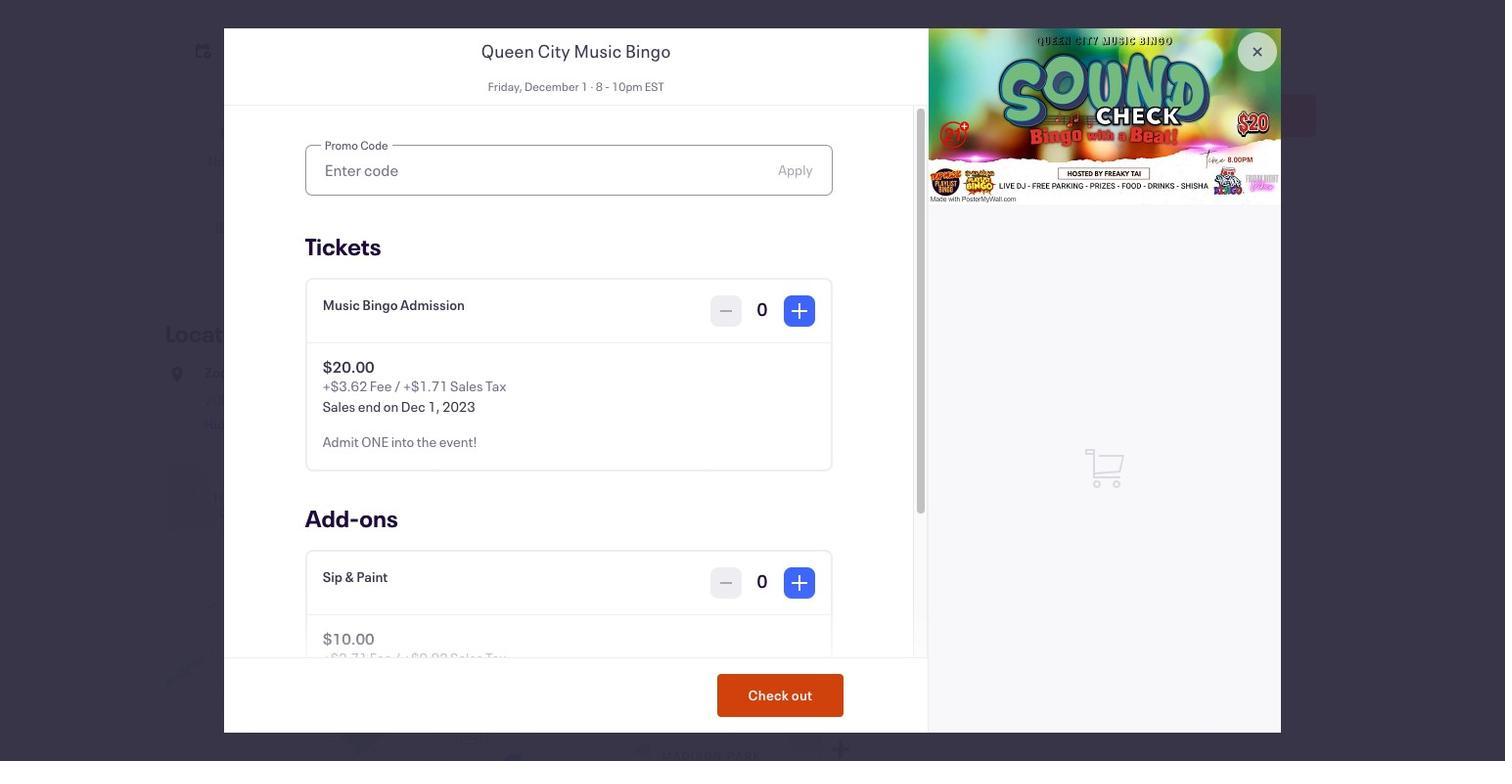 Task type: locate. For each thing, give the bounding box(es) containing it.
10pm
[[378, 39, 414, 58]]

1
[[342, 39, 350, 58], [459, 183, 470, 207]]

bar
[[249, 363, 270, 382]]

friday up 24 at the top of the page
[[333, 123, 371, 142]]

0 horizontal spatial 8
[[359, 39, 367, 58]]

friday for 17
[[220, 123, 258, 142]]

friday
[[220, 123, 258, 142], [333, 123, 371, 142]]

1 horizontal spatial friday
[[333, 123, 371, 142]]

november
[[208, 152, 271, 170], [320, 152, 383, 170]]

1 november from the left
[[208, 152, 271, 170]]

0 horizontal spatial november
[[208, 152, 271, 170]]

charlotte,
[[419, 391, 480, 409]]

1 horizontal spatial 8:00pm
[[328, 218, 376, 237]]

2 8:00pm from the left
[[328, 218, 376, 237]]

more options button
[[756, 115, 849, 246]]

g
[[407, 391, 416, 409]]

8:00pm
[[215, 218, 263, 237], [328, 218, 376, 237]]

2 november from the left
[[320, 152, 383, 170]]

-
[[370, 39, 375, 58]]

november up 24 at the top of the page
[[320, 152, 383, 170]]

1 horizontal spatial november
[[320, 152, 383, 170]]

friday up 17
[[220, 123, 258, 142]]

200
[[205, 391, 229, 409]]

1 horizontal spatial 1
[[459, 183, 470, 207]]

more
[[785, 175, 817, 193]]

0 horizontal spatial friday
[[220, 123, 258, 142]]

1 friday from the left
[[220, 123, 258, 142]]

december
[[274, 39, 339, 58]]

8 link
[[530, 115, 623, 246]]

friday for 24
[[333, 123, 371, 142]]

0 horizontal spatial 8:00pm
[[215, 218, 263, 237]]

8:00pm down 24 at the top of the page
[[328, 218, 376, 237]]

friday, december 1 · 8 - 10pm est
[[230, 39, 440, 58]]

1 8:00pm from the left
[[215, 218, 263, 237]]

1 vertical spatial 8
[[572, 183, 583, 207]]

0 horizontal spatial 1
[[342, 39, 350, 58]]

0 vertical spatial 8
[[359, 39, 367, 58]]

#suite
[[364, 391, 404, 409]]

8
[[359, 39, 367, 58], [572, 183, 583, 207]]

map region
[[158, 444, 909, 761]]

location
[[165, 318, 255, 349]]

options
[[779, 196, 825, 215]]

15
[[679, 183, 700, 207]]

1 horizontal spatial 8
[[572, 183, 583, 207]]

8:00pm for 17
[[215, 218, 263, 237]]

2 friday from the left
[[333, 123, 371, 142]]

0 vertical spatial 1
[[342, 39, 350, 58]]

november up 17
[[208, 152, 271, 170]]

8:00pm down 17
[[215, 218, 263, 237]]

november for 24
[[320, 152, 383, 170]]

friday,
[[230, 39, 272, 58]]

zodiac
[[205, 363, 247, 382]]



Task type: describe. For each thing, give the bounding box(es) containing it.
$20
[[1148, 47, 1180, 70]]

woodlawn
[[265, 391, 328, 409]]

15 link
[[643, 115, 736, 246]]

nc
[[482, 391, 502, 409]]

8 inside '8' link
[[572, 183, 583, 207]]

november for 17
[[208, 152, 271, 170]]

more options
[[779, 175, 825, 215]]

est
[[417, 39, 440, 58]]

8:00pm for 24
[[328, 218, 376, 237]]

&
[[273, 363, 282, 382]]

24
[[341, 183, 363, 207]]

28217
[[504, 391, 545, 409]]

17
[[229, 183, 250, 207]]

grill
[[284, 363, 309, 382]]

1 link
[[418, 115, 511, 246]]

road
[[330, 391, 361, 409]]

zodiac bar & grill 200 west woodlawn road #suite g charlotte, nc 28217
[[205, 363, 545, 409]]

·
[[353, 39, 357, 58]]

west
[[232, 391, 262, 409]]

1 vertical spatial 1
[[459, 183, 470, 207]]



Task type: vqa. For each thing, say whether or not it's contained in the screenshot.
the right NOVEMBER
yes



